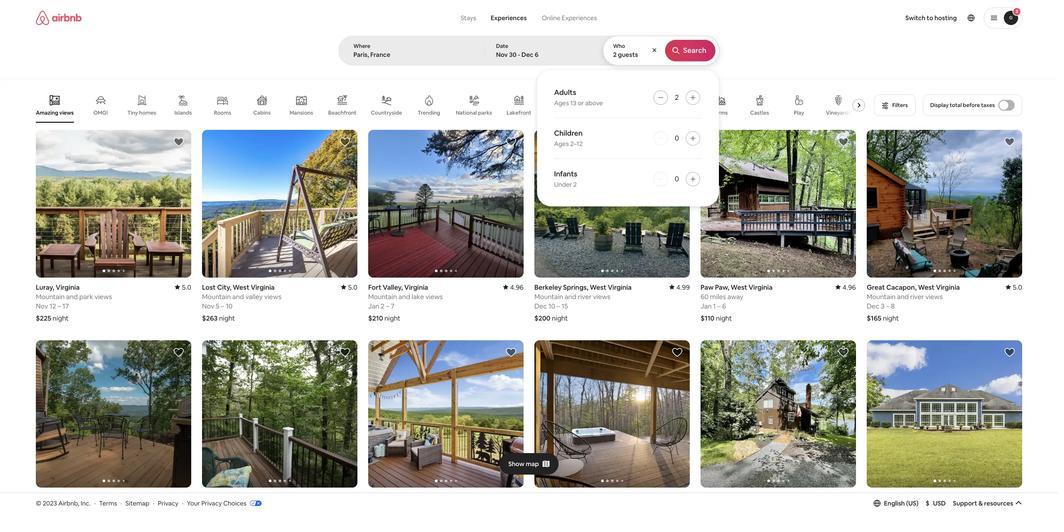 Task type: locate. For each thing, give the bounding box(es) containing it.
0 horizontal spatial jan
[[368, 302, 379, 310]]

5.0 out of 5 average rating image
[[175, 283, 191, 292], [1006, 283, 1022, 292]]

luray,
[[36, 283, 54, 292]]

0 vertical spatial 0
[[675, 134, 679, 143]]

2 right under
[[573, 181, 577, 189]]

1 maryland from the left
[[735, 493, 765, 502]]

Where field
[[354, 51, 471, 59]]

and left lake
[[399, 292, 410, 301]]

(us)
[[906, 499, 919, 508]]

– inside paw paw, west virginia 60 miles away jan 1 – 6 $110 night
[[717, 302, 721, 310]]

0 vertical spatial 6
[[535, 51, 539, 59]]

2 horizontal spatial dec
[[867, 302, 879, 310]]

night down 8
[[883, 314, 899, 322]]

group for berkeley springs, west virginia
[[535, 130, 690, 278]]

choices
[[223, 499, 246, 507]]

lost
[[202, 283, 216, 292]]

infants under 2
[[554, 169, 578, 189]]

date
[[496, 43, 508, 50]]

0 horizontal spatial nov
[[36, 302, 48, 310]]

0 horizontal spatial experiences
[[491, 14, 527, 22]]

trending
[[418, 109, 440, 116]]

and inside fort valley, virginia mountain and lake views jan 2 – 7 $210 night
[[399, 292, 410, 301]]

ski-in/out
[[590, 109, 614, 116]]

0 horizontal spatial river
[[578, 292, 592, 301]]

group for paw paw, west virginia
[[701, 130, 856, 278]]

homes
[[139, 109, 156, 116]]

4.96 left great
[[843, 283, 856, 292]]

– right 1
[[717, 302, 721, 310]]

west right "cacapon,"
[[918, 283, 935, 292]]

6 right 1
[[722, 302, 726, 310]]

parks
[[478, 109, 492, 116]]

river down springs,
[[578, 292, 592, 301]]

– left 7
[[386, 302, 389, 310]]

5.0 for great cacapon, west virginia mountain and river views dec 3 – 8 $165 night
[[1013, 283, 1022, 292]]

2 night from the left
[[219, 314, 235, 322]]

who 2 guests
[[613, 43, 638, 59]]

basye,
[[535, 493, 555, 502]]

group for rileyville, virginia
[[36, 340, 191, 488]]

–
[[58, 302, 61, 310], [221, 302, 224, 310], [386, 302, 389, 310], [557, 302, 560, 310], [717, 302, 721, 310], [886, 302, 890, 310]]

night inside fort valley, virginia mountain and lake views jan 2 – 7 $210 night
[[385, 314, 400, 322]]

0 horizontal spatial 10
[[226, 302, 233, 310]]

1 horizontal spatial nov
[[202, 302, 214, 310]]

west inside paw paw, west virginia 60 miles away jan 1 – 6 $110 night
[[731, 283, 747, 292]]

6 right -
[[535, 51, 539, 59]]

total
[[950, 102, 962, 109]]

privacy right your
[[201, 499, 222, 507]]

· left your
[[182, 499, 183, 507]]

– inside great cacapon, west virginia mountain and river views dec 3 – 8 $165 night
[[886, 302, 890, 310]]

amazing
[[36, 109, 58, 116]]

2 down who
[[613, 51, 617, 59]]

4.92
[[344, 493, 358, 502]]

mountain up 5
[[202, 292, 231, 301]]

group for waterford, virginia
[[202, 340, 358, 488]]

1 vertical spatial 6
[[722, 302, 726, 310]]

nov inside lost city, west virginia mountain and valley views nov 5 – 10 $263 night
[[202, 302, 214, 310]]

1 river from the left
[[578, 292, 592, 301]]

none search field containing adults
[[339, 0, 720, 207]]

1 horizontal spatial jan
[[701, 302, 712, 310]]

dec up $200 on the bottom of page
[[535, 302, 547, 310]]

mountain inside berkeley springs, west virginia mountain and river views dec 10 – 15 $200 night
[[535, 292, 563, 301]]

4.92 out of 5 average rating image
[[337, 493, 358, 502]]

add to wishlist: basye, virginia image
[[672, 347, 683, 358]]

$165
[[867, 314, 882, 322]]

fort valley, virginia mountain and lake views jan 2 – 7 $210 night
[[368, 283, 443, 322]]

nov left 5
[[202, 302, 214, 310]]

design
[[633, 109, 650, 116]]

add to wishlist: fort valley, virginia image
[[506, 137, 517, 147]]

park
[[867, 503, 880, 511]]

3 – from the left
[[386, 302, 389, 310]]

1 ages from the top
[[554, 99, 569, 107]]

0 horizontal spatial maryland
[[735, 493, 765, 502]]

dec
[[522, 51, 533, 59], [535, 302, 547, 310], [867, 302, 879, 310]]

6 – from the left
[[886, 302, 890, 310]]

west inside berkeley springs, west virginia mountain and river views dec 10 – 15 $200 night
[[590, 283, 606, 292]]

2 maryland from the left
[[895, 493, 925, 502]]

2 inside who 2 guests
[[613, 51, 617, 59]]

1 horizontal spatial privacy
[[201, 499, 222, 507]]

4.88
[[178, 493, 191, 502]]

virginia
[[56, 283, 80, 292], [251, 283, 275, 292], [404, 283, 428, 292], [608, 283, 632, 292], [749, 283, 773, 292], [936, 283, 960, 292], [66, 493, 90, 502], [238, 493, 262, 502], [430, 493, 454, 502], [556, 493, 580, 502]]

experiences right online
[[562, 14, 597, 22]]

springs,
[[563, 283, 589, 292]]

– left 17
[[58, 302, 61, 310]]

maryland up pool
[[895, 493, 925, 502]]

0 vertical spatial 4.96 out of 5 average rating image
[[835, 283, 856, 292]]

1 night from the left
[[53, 314, 69, 322]]

pool,
[[878, 493, 894, 502]]

before
[[963, 102, 980, 109]]

west right springs,
[[590, 283, 606, 292]]

0 for infants
[[675, 174, 679, 184]]

1 0 from the top
[[675, 134, 679, 143]]

0 down add to wishlist: berkeley springs, west virginia image
[[675, 174, 679, 184]]

1 vertical spatial 3
[[881, 302, 885, 310]]

night down 5
[[219, 314, 235, 322]]

and up 17
[[66, 292, 78, 301]]

· right the inc.
[[94, 499, 96, 507]]

– right 5
[[221, 302, 224, 310]]

west up valley
[[233, 283, 249, 292]]

group
[[36, 88, 869, 123], [36, 130, 191, 278], [202, 130, 358, 278], [368, 130, 524, 278], [535, 130, 690, 278], [701, 130, 856, 278], [867, 130, 1022, 278], [36, 340, 191, 488], [202, 340, 358, 488], [368, 340, 524, 488], [535, 340, 690, 488], [701, 340, 856, 488], [867, 340, 1022, 488]]

4.88 out of 5 average rating image
[[171, 493, 191, 502]]

dec inside great cacapon, west virginia mountain and river views dec 3 – 8 $165 night
[[867, 302, 879, 310]]

night inside paw paw, west virginia 60 miles away jan 1 – 6 $110 night
[[716, 314, 732, 322]]

4.96
[[510, 283, 524, 292], [843, 283, 856, 292], [843, 493, 856, 502]]

stays button
[[453, 9, 484, 27]]

0 vertical spatial 3
[[1016, 9, 1018, 14]]

6 inside paw paw, west virginia 60 miles away jan 1 – 6 $110 night
[[722, 302, 726, 310]]

1 – from the left
[[58, 302, 61, 310]]

and down springs,
[[565, 292, 576, 301]]

1 10 from the left
[[226, 302, 233, 310]]

beachfront
[[328, 109, 357, 116]]

great cacapon, west virginia mountain and river views dec 3 – 8 $165 night
[[867, 283, 960, 322]]

ages for adults
[[554, 99, 569, 107]]

4.96 out of 5 average rating image left big
[[835, 493, 856, 502]]

2 ages from the top
[[554, 140, 569, 148]]

dec inside berkeley springs, west virginia mountain and river views dec 10 – 15 $200 night
[[535, 302, 547, 310]]

privacy link
[[158, 499, 178, 507]]

0
[[675, 134, 679, 143], [675, 174, 679, 184]]

1 vertical spatial 0
[[675, 174, 679, 184]]

who
[[613, 43, 625, 50]]

1 4.96 out of 5 average rating image from the top
[[835, 283, 856, 292]]

7
[[391, 302, 395, 310]]

online experiences link
[[534, 9, 605, 27]]

nov left 12 at left
[[36, 302, 48, 310]]

2 5.0 out of 5 average rating image from the left
[[1006, 283, 1022, 292]]

– left 15
[[557, 302, 560, 310]]

jan for jan 1 – 6
[[701, 302, 712, 310]]

ages down children
[[554, 140, 569, 148]]

0 down a-frames
[[675, 134, 679, 143]]

1 horizontal spatial 5.0 out of 5 average rating image
[[1006, 283, 1022, 292]]

luray, virginia mountain and park views nov 12 – 17 $225 night
[[36, 283, 112, 322]]

5 – from the left
[[717, 302, 721, 310]]

nov down date
[[496, 51, 508, 59]]

0 vertical spatial ages
[[554, 99, 569, 107]]

1 horizontal spatial 6
[[722, 302, 726, 310]]

1 horizontal spatial dec
[[535, 302, 547, 310]]

jan
[[368, 302, 379, 310], [701, 302, 712, 310]]

cabins
[[253, 109, 271, 116]]

experiences tab panel
[[339, 36, 720, 207]]

and left valley
[[232, 292, 244, 301]]

2 – from the left
[[221, 302, 224, 310]]

add to wishlist: paw paw, west virginia image
[[838, 137, 849, 147]]

west for cacapon,
[[918, 283, 935, 292]]

inc.
[[81, 499, 91, 507]]

night down 17
[[53, 314, 69, 322]]

ages inside children ages 2–12
[[554, 140, 569, 148]]

waterford, virginia river views
[[202, 493, 262, 511]]

ages up "treehouses"
[[554, 99, 569, 107]]

·
[[94, 499, 96, 507], [121, 499, 122, 507], [153, 499, 154, 507], [182, 499, 183, 507]]

3 button
[[984, 7, 1022, 29]]

river
[[578, 292, 592, 301], [910, 292, 924, 301]]

0 horizontal spatial 3
[[881, 302, 885, 310]]

mountain up 12 at left
[[36, 292, 65, 301]]

treehouses
[[546, 109, 575, 116]]

4.84 out of 5 average rating image
[[1002, 493, 1022, 502]]

maryland
[[735, 493, 765, 502], [895, 493, 925, 502]]

dec for berkeley springs, west virginia
[[535, 302, 547, 310]]

3 inside great cacapon, west virginia mountain and river views dec 3 – 8 $165 night
[[881, 302, 885, 310]]

ages
[[554, 99, 569, 107], [554, 140, 569, 148]]

12
[[50, 302, 56, 310]]

add to wishlist: berkeley springs, west virginia image
[[672, 137, 683, 147]]

0 horizontal spatial 5.0 out of 5 average rating image
[[175, 283, 191, 292]]

mountain down fort
[[368, 292, 397, 301]]

group containing amazing views
[[36, 88, 869, 123]]

children
[[554, 129, 583, 138]]

10 right 5
[[226, 302, 233, 310]]

13
[[570, 99, 576, 107]]

show
[[508, 460, 525, 468]]

nov inside luray, virginia mountain and park views nov 12 – 17 $225 night
[[36, 302, 48, 310]]

4.96 for fort valley, virginia mountain and lake views jan 2 – 7 $210 night
[[510, 283, 524, 292]]

4.96 out of 5 average rating image left great
[[835, 283, 856, 292]]

2 jan from the left
[[701, 302, 712, 310]]

jan inside paw paw, west virginia 60 miles away jan 1 – 6 $110 night
[[701, 302, 712, 310]]

children ages 2–12
[[554, 129, 583, 148]]

dec for great cacapon, west virginia
[[867, 302, 879, 310]]

1 5.0 out of 5 average rating image from the left
[[175, 283, 191, 292]]

· left privacy link on the bottom of page
[[153, 499, 154, 507]]

4 night from the left
[[552, 314, 568, 322]]

and down "cacapon,"
[[897, 292, 909, 301]]

5 night from the left
[[716, 314, 732, 322]]

wardensville,
[[368, 493, 410, 502]]

hosting
[[935, 14, 957, 22]]

mountain inside rileyville, virginia mountain views
[[36, 503, 65, 511]]

2 left 7
[[381, 302, 385, 310]]

add to wishlist: wardensville, west virginia image
[[506, 347, 517, 358]]

privacy
[[158, 499, 178, 507], [201, 499, 222, 507]]

mountain down rileyville,
[[36, 503, 65, 511]]

3 night from the left
[[385, 314, 400, 322]]

mountain down great
[[867, 292, 896, 301]]

© 2023 airbnb, inc. ·
[[36, 499, 96, 507]]

mountain down berkeley
[[535, 292, 563, 301]]

river inside great cacapon, west virginia mountain and river views dec 3 – 8 $165 night
[[910, 292, 924, 301]]

10 left 15
[[549, 302, 555, 310]]

cacapon,
[[887, 283, 917, 292]]

5.0 out of 5 average rating image for great cacapon, west virginia mountain and river views dec 3 – 8 $165 night
[[1006, 283, 1022, 292]]

and inside lost city, west virginia mountain and valley views nov 5 – 10 $263 night
[[232, 292, 244, 301]]

river inside berkeley springs, west virginia mountain and river views dec 10 – 15 $200 night
[[578, 292, 592, 301]]

experiences inside button
[[491, 14, 527, 22]]

west inside lost city, west virginia mountain and valley views nov 5 – 10 $263 night
[[233, 283, 249, 292]]

1 vertical spatial ages
[[554, 140, 569, 148]]

0 horizontal spatial 6
[[535, 51, 539, 59]]

virginia inside great cacapon, west virginia mountain and river views dec 3 – 8 $165 night
[[936, 283, 960, 292]]

15
[[562, 302, 568, 310]]

west inside great cacapon, west virginia mountain and river views dec 3 – 8 $165 night
[[918, 283, 935, 292]]

None search field
[[339, 0, 720, 207]]

jan left 1
[[701, 302, 712, 310]]

big pool, maryland park and pool views
[[867, 493, 928, 511]]

1 horizontal spatial river
[[910, 292, 924, 301]]

virginia inside berkeley springs, west virginia mountain and river views dec 10 – 15 $200 night
[[608, 283, 632, 292]]

and inside great cacapon, west virginia mountain and river views dec 3 – 8 $165 night
[[897, 292, 909, 301]]

dec inside "date nov 30 - dec 6"
[[522, 51, 533, 59]]

2 4.96 out of 5 average rating image from the top
[[835, 493, 856, 502]]

night right $110 at the bottom of the page
[[716, 314, 732, 322]]

experiences up date
[[491, 14, 527, 22]]

maryland right "annapolis," on the bottom right of page
[[735, 493, 765, 502]]

1
[[713, 302, 716, 310]]

6 night from the left
[[883, 314, 899, 322]]

privacy left your
[[158, 499, 178, 507]]

night down 15
[[552, 314, 568, 322]]

2 0 from the top
[[675, 174, 679, 184]]

1 horizontal spatial 10
[[549, 302, 555, 310]]

west for springs,
[[590, 283, 606, 292]]

night inside berkeley springs, west virginia mountain and river views dec 10 – 15 $200 night
[[552, 314, 568, 322]]

5.0 for lost city, west virginia mountain and valley views nov 5 – 10 $263 night
[[348, 283, 358, 292]]

0 horizontal spatial privacy
[[158, 499, 178, 507]]

2 horizontal spatial nov
[[496, 51, 508, 59]]

add to wishlist: great cacapon, west virginia image
[[1005, 137, 1015, 147]]

countryside
[[371, 109, 402, 116]]

add to wishlist: big pool, maryland image
[[1005, 347, 1015, 358]]

3 inside dropdown button
[[1016, 9, 1018, 14]]

dec right -
[[522, 51, 533, 59]]

west for paw,
[[731, 283, 747, 292]]

berkeley
[[535, 283, 562, 292]]

group for big pool, maryland
[[867, 340, 1022, 488]]

night down 7
[[385, 314, 400, 322]]

1 horizontal spatial maryland
[[895, 493, 925, 502]]

river down "cacapon,"
[[910, 292, 924, 301]]

1 vertical spatial 4.96 out of 5 average rating image
[[835, 493, 856, 502]]

jan up $210
[[368, 302, 379, 310]]

jan inside fort valley, virginia mountain and lake views jan 2 – 7 $210 night
[[368, 302, 379, 310]]

1 jan from the left
[[368, 302, 379, 310]]

5.0 out of 5 average rating image for luray, virginia mountain and park views nov 12 – 17 $225 night
[[175, 283, 191, 292]]

west up away
[[731, 283, 747, 292]]

national
[[456, 109, 477, 116]]

4 – from the left
[[557, 302, 560, 310]]

4.96 left berkeley
[[510, 283, 524, 292]]

· right terms link
[[121, 499, 122, 507]]

– inside luray, virginia mountain and park views nov 12 – 17 $225 night
[[58, 302, 61, 310]]

online
[[542, 14, 561, 22]]

where
[[354, 43, 370, 50]]

$225
[[36, 314, 51, 322]]

5.0 for luray, virginia mountain and park views nov 12 – 17 $225 night
[[182, 283, 191, 292]]

0 horizontal spatial dec
[[522, 51, 533, 59]]

show map button
[[499, 453, 559, 475]]

– inside fort valley, virginia mountain and lake views jan 2 – 7 $210 night
[[386, 302, 389, 310]]

– left 8
[[886, 302, 890, 310]]

1 experiences from the left
[[491, 14, 527, 22]]

dec up $165
[[867, 302, 879, 310]]

1 horizontal spatial 3
[[1016, 9, 1018, 14]]

night inside luray, virginia mountain and park views nov 12 – 17 $225 night
[[53, 314, 69, 322]]

2 river from the left
[[910, 292, 924, 301]]

lakefront
[[507, 109, 531, 116]]

paw paw, west virginia 60 miles away jan 1 – 6 $110 night
[[701, 283, 773, 322]]

and down pool,
[[882, 503, 894, 511]]

ages inside adults ages 13 or above
[[554, 99, 569, 107]]

2 10 from the left
[[549, 302, 555, 310]]

add to wishlist: annapolis, maryland image
[[838, 347, 849, 358]]

4.96 out of 5 average rating image
[[835, 283, 856, 292], [835, 493, 856, 502]]

1 horizontal spatial experiences
[[562, 14, 597, 22]]



Task type: describe. For each thing, give the bounding box(es) containing it.
2 inside infants under 2
[[573, 181, 577, 189]]

group for basye, virginia
[[535, 340, 690, 488]]

ages for children
[[554, 140, 569, 148]]

add to wishlist: luray, virginia image
[[173, 137, 184, 147]]

your privacy choices link
[[187, 499, 262, 508]]

play
[[794, 109, 804, 116]]

west for city,
[[233, 283, 249, 292]]

4.84
[[1009, 493, 1022, 502]]

$
[[926, 499, 930, 508]]

and inside berkeley springs, west virginia mountain and river views dec 10 – 15 $200 night
[[565, 292, 576, 301]]

group for luray, virginia
[[36, 130, 191, 278]]

group for wardensville, west virginia
[[368, 340, 524, 488]]

virginia inside paw paw, west virginia 60 miles away jan 1 – 6 $110 night
[[749, 283, 773, 292]]

annapolis, maryland
[[701, 493, 765, 502]]

2 · from the left
[[121, 499, 122, 507]]

usd
[[933, 499, 946, 508]]

&
[[979, 499, 983, 508]]

and inside luray, virginia mountain and park views nov 12 – 17 $225 night
[[66, 292, 78, 301]]

date nov 30 - dec 6
[[496, 43, 539, 59]]

english (us)
[[884, 499, 919, 508]]

frames
[[675, 109, 693, 116]]

paw,
[[715, 283, 729, 292]]

support & resources
[[953, 499, 1013, 508]]

paw
[[701, 283, 714, 292]]

what can we help you find? tab list
[[453, 9, 534, 27]]

national parks
[[456, 109, 492, 116]]

2023
[[43, 499, 57, 507]]

away
[[728, 292, 744, 301]]

night inside lost city, west virginia mountain and valley views nov 5 – 10 $263 night
[[219, 314, 235, 322]]

farms
[[713, 109, 728, 116]]

english
[[884, 499, 905, 508]]

17
[[62, 302, 69, 310]]

add to wishlist: lost city, west virginia image
[[340, 137, 350, 147]]

west right wardensville,
[[412, 493, 428, 502]]

views inside "group"
[[59, 109, 74, 116]]

islands
[[174, 109, 192, 116]]

and inside big pool, maryland park and pool views
[[882, 503, 894, 511]]

a-
[[669, 109, 675, 116]]

views inside big pool, maryland park and pool views
[[910, 503, 928, 511]]

5.0 out of 5 average rating image
[[341, 283, 358, 292]]

mountain inside lost city, west virginia mountain and valley views nov 5 – 10 $263 night
[[202, 292, 231, 301]]

great
[[867, 283, 885, 292]]

views inside waterford, virginia river views
[[219, 503, 236, 511]]

mountain inside great cacapon, west virginia mountain and river views dec 3 – 8 $165 night
[[867, 292, 896, 301]]

add to wishlist: rileyville, virginia image
[[173, 347, 184, 358]]

jan for jan 2 – 7
[[368, 302, 379, 310]]

2 privacy from the left
[[201, 499, 222, 507]]

10 inside lost city, west virginia mountain and valley views nov 5 – 10 $263 night
[[226, 302, 233, 310]]

group for great cacapon, west virginia
[[867, 130, 1022, 278]]

profile element
[[619, 0, 1022, 36]]

switch to hosting
[[906, 14, 957, 22]]

4.99 out of 5 average rating image
[[669, 283, 690, 292]]

berkeley springs, west virginia mountain and river views dec 10 – 15 $200 night
[[535, 283, 632, 322]]

river for cacapon,
[[910, 292, 924, 301]]

1 privacy from the left
[[158, 499, 178, 507]]

views inside rileyville, virginia mountain views
[[66, 503, 83, 511]]

valley,
[[383, 283, 403, 292]]

basye, virginia
[[535, 493, 580, 502]]

rileyville,
[[36, 493, 65, 502]]

terms
[[99, 499, 117, 507]]

castles
[[750, 109, 769, 116]]

mansions
[[290, 109, 313, 116]]

mountain inside luray, virginia mountain and park views nov 12 – 17 $225 night
[[36, 292, 65, 301]]

switch
[[906, 14, 926, 22]]

omg!
[[93, 109, 108, 116]]

group for fort valley, virginia
[[368, 130, 524, 278]]

airbnb,
[[58, 499, 79, 507]]

4 · from the left
[[182, 499, 183, 507]]

miles
[[710, 292, 726, 301]]

©
[[36, 499, 41, 507]]

maryland inside big pool, maryland park and pool views
[[895, 493, 925, 502]]

rooms
[[214, 109, 231, 116]]

taxes
[[981, 102, 995, 109]]

10 inside berkeley springs, west virginia mountain and river views dec 10 – 15 $200 night
[[549, 302, 555, 310]]

views inside berkeley springs, west virginia mountain and river views dec 10 – 15 $200 night
[[593, 292, 611, 301]]

vineyards
[[826, 109, 851, 116]]

under
[[554, 181, 572, 189]]

big
[[867, 493, 877, 502]]

a-frames
[[669, 109, 693, 116]]

lost city, west virginia mountain and valley views nov 5 – 10 $263 night
[[202, 283, 282, 322]]

river for springs,
[[578, 292, 592, 301]]

add to wishlist: waterford, virginia image
[[340, 347, 350, 358]]

0 for children
[[675, 134, 679, 143]]

display total before taxes
[[930, 102, 995, 109]]

valley
[[245, 292, 263, 301]]

$210
[[368, 314, 383, 322]]

filters button
[[874, 95, 916, 116]]

show map
[[508, 460, 539, 468]]

2 experiences from the left
[[562, 14, 597, 22]]

– inside berkeley springs, west virginia mountain and river views dec 10 – 15 $200 night
[[557, 302, 560, 310]]

$110
[[701, 314, 715, 322]]

group for lost city, west virginia
[[202, 130, 358, 278]]

views inside fort valley, virginia mountain and lake views jan 2 – 7 $210 night
[[426, 292, 443, 301]]

switch to hosting link
[[900, 9, 962, 27]]

map
[[526, 460, 539, 468]]

views inside luray, virginia mountain and park views nov 12 – 17 $225 night
[[95, 292, 112, 301]]

night inside great cacapon, west virginia mountain and river views dec 3 – 8 $165 night
[[883, 314, 899, 322]]

tiny homes
[[128, 109, 156, 116]]

above
[[585, 99, 603, 107]]

waterford,
[[202, 493, 237, 502]]

virginia inside rileyville, virginia mountain views
[[66, 493, 90, 502]]

adults
[[554, 88, 576, 97]]

1 · from the left
[[94, 499, 96, 507]]

support & resources button
[[953, 499, 1022, 508]]

terms link
[[99, 499, 117, 507]]

30
[[509, 51, 517, 59]]

nov inside "date nov 30 - dec 6"
[[496, 51, 508, 59]]

city,
[[217, 283, 231, 292]]

virginia inside waterford, virginia river views
[[238, 493, 262, 502]]

views inside great cacapon, west virginia mountain and river views dec 3 – 8 $165 night
[[926, 292, 943, 301]]

6 inside "date nov 30 - dec 6"
[[535, 51, 539, 59]]

to
[[927, 14, 933, 22]]

2 up a-frames
[[675, 93, 679, 102]]

4.96 left big
[[843, 493, 856, 502]]

support
[[953, 499, 977, 508]]

4.96 out of 5 average rating image
[[503, 283, 524, 292]]

4.99
[[676, 283, 690, 292]]

3 · from the left
[[153, 499, 154, 507]]

experiences button
[[484, 9, 534, 27]]

$ usd
[[926, 499, 946, 508]]

tiny
[[128, 109, 138, 116]]

virginia inside luray, virginia mountain and park views nov 12 – 17 $225 night
[[56, 283, 80, 292]]

park
[[79, 292, 93, 301]]

virginia inside fort valley, virginia mountain and lake views jan 2 – 7 $210 night
[[404, 283, 428, 292]]

views inside lost city, west virginia mountain and valley views nov 5 – 10 $263 night
[[264, 292, 282, 301]]

resources
[[984, 499, 1013, 508]]

lake
[[412, 292, 424, 301]]

display
[[930, 102, 949, 109]]

2 inside fort valley, virginia mountain and lake views jan 2 – 7 $210 night
[[381, 302, 385, 310]]

$263
[[202, 314, 218, 322]]

online experiences
[[542, 14, 597, 22]]

river
[[202, 503, 217, 511]]

virginia inside lost city, west virginia mountain and valley views nov 5 – 10 $263 night
[[251, 283, 275, 292]]

4.96 for paw paw, west virginia 60 miles away jan 1 – 6 $110 night
[[843, 283, 856, 292]]

– inside lost city, west virginia mountain and valley views nov 5 – 10 $263 night
[[221, 302, 224, 310]]

annapolis,
[[701, 493, 734, 502]]

mountain inside fort valley, virginia mountain and lake views jan 2 – 7 $210 night
[[368, 292, 397, 301]]

your privacy choices
[[187, 499, 246, 507]]

group for annapolis, maryland
[[701, 340, 856, 488]]



Task type: vqa. For each thing, say whether or not it's contained in the screenshot.


